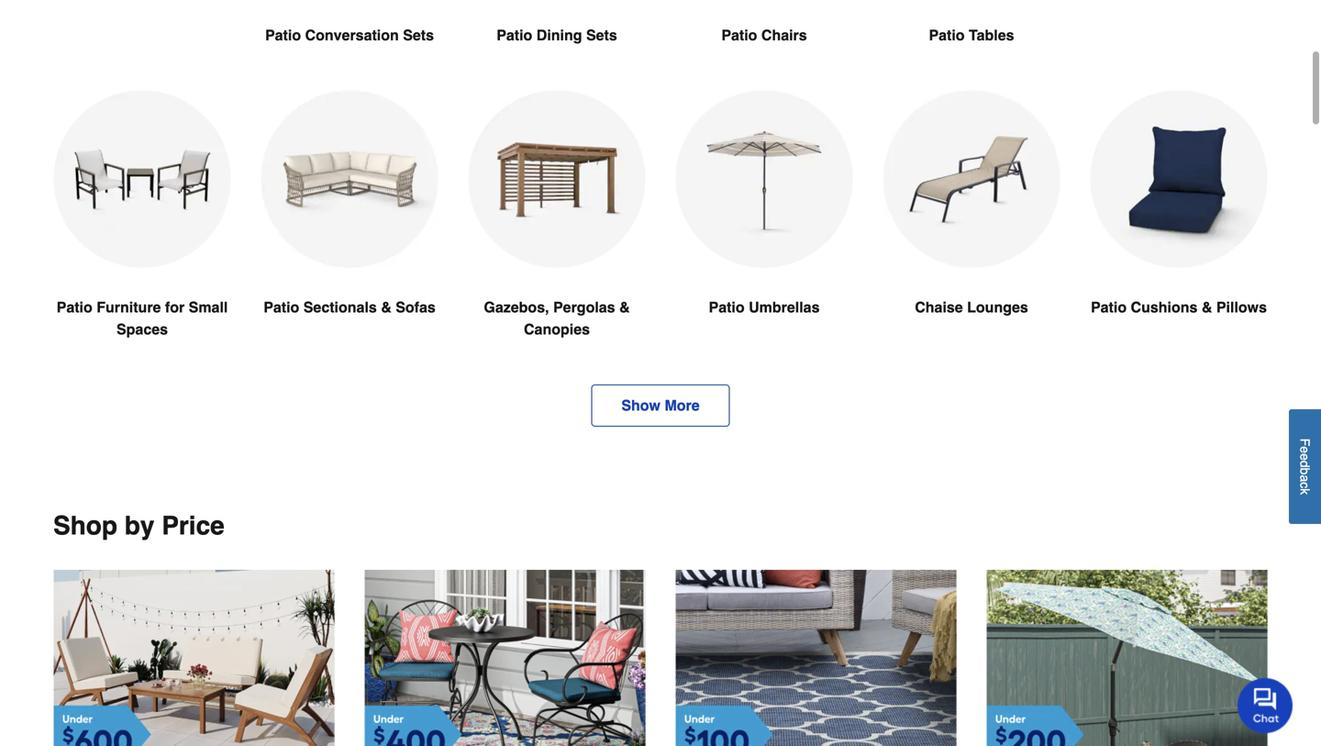 Task type: locate. For each thing, give the bounding box(es) containing it.
sets
[[403, 27, 434, 44], [586, 27, 617, 44]]

for
[[165, 299, 185, 316]]

patio left furniture
[[57, 299, 92, 316]]

0 horizontal spatial &
[[381, 299, 392, 316]]

furniture
[[97, 299, 161, 316]]

lounges
[[967, 299, 1029, 316]]

&
[[381, 299, 392, 316], [619, 299, 630, 316], [1202, 299, 1213, 316]]

more
[[665, 397, 700, 414]]

1 horizontal spatial &
[[619, 299, 630, 316]]

patio inside patio furniture for small spaces
[[57, 299, 92, 316]]

sets inside patio dining sets link
[[586, 27, 617, 44]]

3 & from the left
[[1202, 299, 1213, 316]]

sectionals
[[304, 299, 377, 316]]

& left pillows
[[1202, 299, 1213, 316]]

2 sets from the left
[[586, 27, 617, 44]]

show more button
[[591, 385, 730, 427]]

pillows
[[1217, 299, 1267, 316]]

patio left chairs
[[722, 27, 758, 44]]

patio inside "link"
[[709, 299, 745, 316]]

small
[[189, 299, 228, 316]]

& inside patio sectionals & sofas link
[[381, 299, 392, 316]]

a 3-piece black metal patio conversation set with gray sling fabric. image
[[53, 90, 231, 268]]

f e e d b a c k
[[1298, 438, 1313, 495]]

patio dining sets link
[[468, 0, 646, 90]]

patio cushions & pillows link
[[1090, 90, 1268, 362]]

e up d
[[1298, 446, 1313, 453]]

1 horizontal spatial sets
[[586, 27, 617, 44]]

patio left cushions
[[1091, 299, 1127, 316]]

0 horizontal spatial sets
[[403, 27, 434, 44]]

patio left sectionals
[[264, 299, 299, 316]]

tables
[[969, 27, 1015, 44]]

patio left tables
[[929, 27, 965, 44]]

bistro sets under $400. image
[[364, 570, 646, 746]]

sets right conversation
[[403, 27, 434, 44]]

patio chairs
[[722, 27, 807, 44]]

patio left "dining"
[[497, 27, 533, 44]]

a
[[1298, 475, 1313, 482]]

a black metal chaise lounge with tan sling fabric. image
[[883, 90, 1061, 268]]

patio umbrellas link
[[675, 90, 853, 362]]

patio for patio dining sets
[[497, 27, 533, 44]]

shop
[[53, 511, 117, 541]]

price
[[162, 511, 225, 541]]

& inside patio cushions & pillows link
[[1202, 299, 1213, 316]]

d
[[1298, 460, 1313, 468]]

& right pergolas
[[619, 299, 630, 316]]

sets for patio conversation sets
[[403, 27, 434, 44]]

1 sets from the left
[[403, 27, 434, 44]]

pergolas
[[553, 299, 615, 316]]

patio conversation sets link
[[261, 0, 439, 90]]

patio left conversation
[[265, 27, 301, 44]]

patio for patio tables
[[929, 27, 965, 44]]

patio furniture for small spaces
[[57, 299, 228, 338]]

show more
[[622, 397, 700, 414]]

patio for patio sectionals & sofas
[[264, 299, 299, 316]]

by
[[125, 511, 155, 541]]

chat invite button image
[[1238, 677, 1294, 733]]

dining
[[537, 27, 582, 44]]

patio for patio cushions & pillows
[[1091, 299, 1127, 316]]

patio conversation sets
[[265, 27, 434, 44]]

patio dining sets
[[497, 27, 617, 44]]

& left sofas
[[381, 299, 392, 316]]

e
[[1298, 446, 1313, 453], [1298, 453, 1313, 460]]

patio
[[265, 27, 301, 44], [497, 27, 533, 44], [722, 27, 758, 44], [929, 27, 965, 44], [57, 299, 92, 316], [264, 299, 299, 316], [709, 299, 745, 316], [1091, 299, 1127, 316]]

& inside gazebos, pergolas & canopies
[[619, 299, 630, 316]]

& for sectionals
[[381, 299, 392, 316]]

patio left umbrellas
[[709, 299, 745, 316]]

& for cushions
[[1202, 299, 1213, 316]]

1 & from the left
[[381, 299, 392, 316]]

patio umbrellas under $200. image
[[987, 570, 1268, 746]]

patio inside "link"
[[722, 27, 758, 44]]

2 & from the left
[[619, 299, 630, 316]]

conversation
[[305, 27, 399, 44]]

gazebos, pergolas & canopies link
[[468, 90, 646, 385]]

f
[[1298, 438, 1313, 446]]

sets right "dining"
[[586, 27, 617, 44]]

sets inside the patio conversation sets link
[[403, 27, 434, 44]]

patio cushions & pillows
[[1091, 299, 1267, 316]]

2 horizontal spatial &
[[1202, 299, 1213, 316]]

e up "b"
[[1298, 453, 1313, 460]]



Task type: describe. For each thing, give the bounding box(es) containing it.
chaise lounges
[[915, 299, 1029, 316]]

b
[[1298, 468, 1313, 475]]

outdoor rugs under $100. image
[[675, 570, 957, 746]]

patio umbrellas
[[709, 299, 820, 316]]

patio furniture for small spaces link
[[53, 90, 231, 385]]

umbrellas
[[749, 299, 820, 316]]

2 e from the top
[[1298, 453, 1313, 460]]

c
[[1298, 482, 1313, 488]]

patio chairs link
[[675, 0, 853, 90]]

k
[[1298, 488, 1313, 495]]

canopies
[[524, 321, 590, 338]]

cushions
[[1131, 299, 1198, 316]]

chaise lounges link
[[883, 90, 1061, 362]]

a wooden gazebo with slat wall. image
[[468, 90, 646, 268]]

spaces
[[117, 321, 168, 338]]

patio sectionals & sofas
[[264, 299, 436, 316]]

1 e from the top
[[1298, 446, 1313, 453]]

f e e d b a c k button
[[1289, 409, 1322, 524]]

a tan and white striped patio umbrella. image
[[675, 90, 853, 268]]

patio for patio umbrellas
[[709, 299, 745, 316]]

patio sectionals & sofas link
[[261, 90, 439, 362]]

sets for patio dining sets
[[586, 27, 617, 44]]

chairs
[[762, 27, 807, 44]]

patio tables link
[[883, 0, 1061, 90]]

patio for patio furniture for small spaces
[[57, 299, 92, 316]]

sofas
[[396, 299, 436, 316]]

patio tables
[[929, 27, 1015, 44]]

patio for patio chairs
[[722, 27, 758, 44]]

show
[[622, 397, 661, 414]]

gazebos,
[[484, 299, 549, 316]]

a navy blue deep seat 2-piece patio chair cushion. image
[[1090, 90, 1268, 268]]

a wicker outdoor sectional with off-white cushions and steel frame. image
[[261, 90, 439, 268]]

& for pergolas
[[619, 299, 630, 316]]

chaise
[[915, 299, 963, 316]]

patio sets under $600. image
[[53, 570, 335, 746]]

shop by price
[[53, 511, 225, 541]]

patio for patio conversation sets
[[265, 27, 301, 44]]

gazebos, pergolas & canopies
[[484, 299, 630, 338]]



Task type: vqa. For each thing, say whether or not it's contained in the screenshot.
the rightmost Sets
yes



